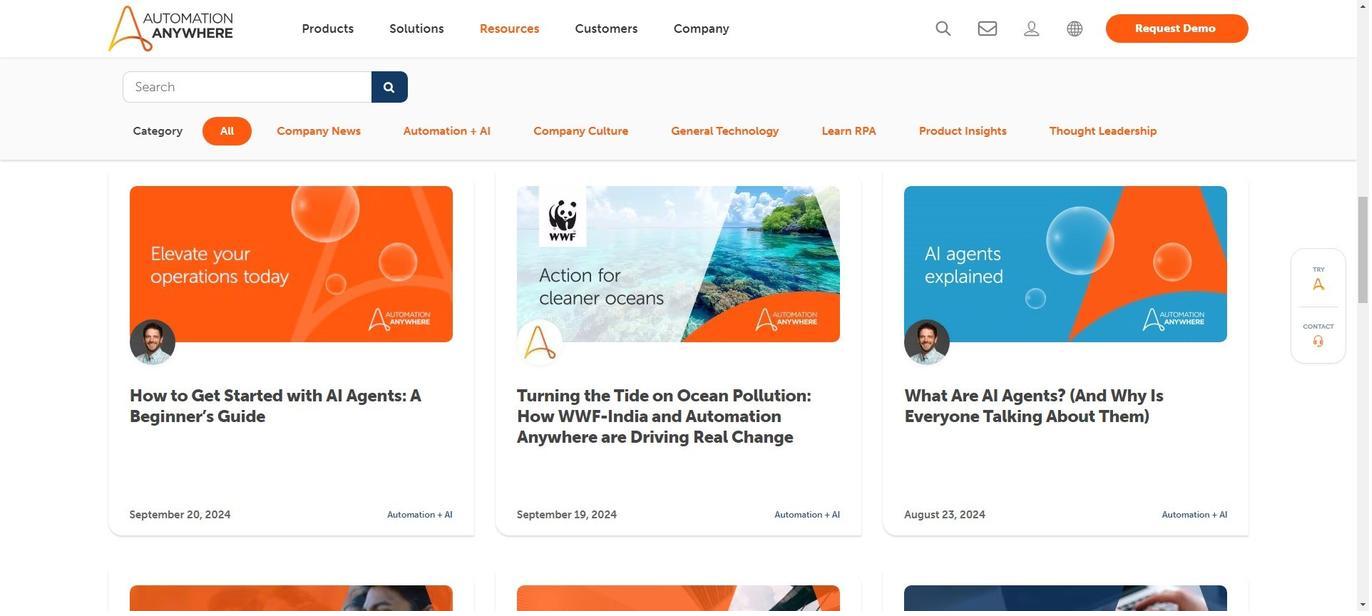 Task type: locate. For each thing, give the bounding box(es) containing it.
turning the tide on ocean pollution: how wwf-india and automation anywhere are driving real change image
[[517, 186, 840, 343]]

language selector image
[[1065, 19, 1085, 39]]

what are ai agents? (and why is everyone talking about them) image
[[905, 186, 1228, 343]]

automation anywhere image
[[108, 5, 236, 52], [1313, 278, 1325, 290]]

0 horizontal spatial automation anywhere image
[[108, 5, 236, 52]]

login image
[[1023, 19, 1043, 39]]

Search search field
[[122, 71, 371, 103]]

support image
[[978, 19, 998, 39]]

1 vertical spatial automation anywhere image
[[1313, 278, 1325, 290]]

1 horizontal spatial automation anywhere image
[[1313, 278, 1325, 290]]



Task type: vqa. For each thing, say whether or not it's contained in the screenshot.
Responsible AI: Innovation and Governance Together to Drive Success image
no



Task type: describe. For each thing, give the bounding box(es) containing it.
search image
[[934, 19, 954, 39]]

contact image
[[1314, 335, 1324, 347]]

social impact office image
[[517, 320, 563, 365]]

0 vertical spatial automation anywhere image
[[108, 5, 236, 52]]

how to get started with ai agents: a beginner's guide image
[[129, 186, 453, 343]]

peter white image
[[129, 320, 175, 365]]



